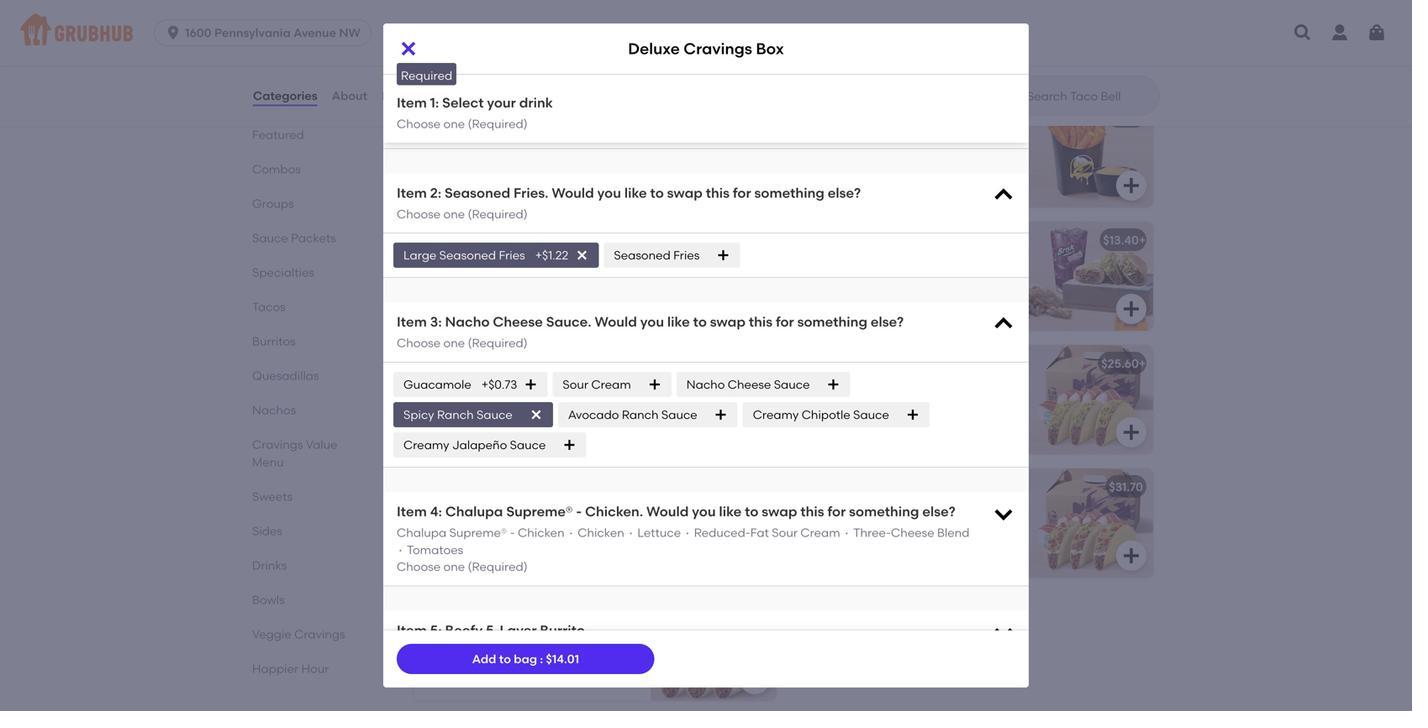 Task type: vqa. For each thing, say whether or not it's contained in the screenshot.
2428 N Haskell Ave. Button
no



Task type: describe. For each thing, give the bounding box(es) containing it.
to inside item 2: seasoned fries. would you like to swap this for something else? choose one (required)
[[650, 185, 664, 201]]

soft up item 5: beefy 5-layer burrito
[[478, 604, 501, 618]]

choose inside item 2: seasoned fries. would you like to swap this for something else? choose one (required)
[[397, 207, 441, 221]]

seasoned inside item 2: seasoned fries. would you like to swap this for something else? choose one (required)
[[445, 185, 510, 201]]

creamy jalapeño sauce
[[403, 438, 546, 452]]

0 horizontal spatial box
[[520, 236, 542, 251]]

veggie cravings
[[252, 628, 345, 642]]

mango
[[475, 28, 515, 43]]

sauce for nacho cheese sauce
[[774, 378, 810, 392]]

baja
[[854, 59, 880, 73]]

about button
[[331, 66, 368, 126]]

taco party pack
[[800, 357, 894, 371]]

soft down supreme soft taco party pack
[[488, 628, 510, 642]]

taco party pack image
[[1027, 345, 1153, 455]]

this inside item 3: nacho cheese sauce. would you like to swap this for something else? choose one (required)
[[749, 314, 773, 330]]

0 vertical spatial burritos
[[252, 335, 296, 349]]

soft right chipotle
[[866, 415, 889, 429]]

sauce inside golden, crisp nacho fries seasoned with bold mexican spices and nacho cheese sauce for dipping.
[[844, 167, 878, 182]]

combos
[[252, 162, 301, 177]]

aquafina®
[[403, 119, 463, 133]]

item 1: select your drink choose one (required)
[[397, 95, 553, 131]]

+ for $13.40
[[1139, 233, 1146, 247]]

5- inside includes a chalupa supreme, a beefy 5-layer burrito, a crunchy taco, cinnamon twists, and a medium fountain drink.
[[835, 274, 847, 288]]

taco inside your choice of 12 of the following tacos: crunchy or soft taco supremes®.
[[929, 521, 957, 535]]

pack up sour cream
[[563, 357, 592, 371]]

1 vertical spatial supreme®
[[449, 526, 507, 540]]

bag
[[514, 653, 537, 667]]

of down drink.
[[897, 380, 908, 395]]

large brisk® mango fiesta
[[403, 28, 552, 43]]

$25.60 +
[[1101, 357, 1146, 371]]

categories button
[[252, 66, 318, 126]]

pack up includes 12 soft tacos
[[514, 480, 543, 495]]

5 item from the top
[[397, 623, 427, 639]]

guacamole
[[403, 378, 471, 392]]

2 chicken from the left
[[578, 526, 624, 540]]

brisk®
[[439, 28, 472, 43]]

taco up three-
[[854, 480, 883, 495]]

sauce packets
[[252, 231, 336, 245]]

like inside item 2: seasoned fries. would you like to swap this for something else? choose one (required)
[[624, 185, 647, 201]]

1 vertical spatial large
[[424, 110, 457, 124]]

taco up includes 12 soft tacos
[[449, 480, 478, 495]]

12 inside your choice of 12 of the following tacos: crunchy or soft taco supremes®.
[[883, 504, 894, 518]]

pack up your choice of 12 of the following tacos: crunchy or soft tacos, crunchy or soft taco supremes®.
[[865, 357, 894, 371]]

fries for large nacho fries
[[502, 110, 529, 124]]

cravings box image
[[1027, 222, 1153, 331]]

item for item 1: select your drink
[[397, 95, 427, 111]]

sauce.
[[546, 314, 591, 330]]

sauce down groups at left
[[252, 231, 288, 245]]

lettuce
[[637, 526, 681, 540]]

medium for medium pepsi®
[[644, 28, 690, 43]]

large for deluxe cravings box
[[403, 28, 437, 43]]

(required) inside item 2: seasoned fries. would you like to swap this for something else? choose one (required)
[[468, 207, 528, 221]]

you inside item 2: seasoned fries. would you like to swap this for something else? choose one (required)
[[597, 185, 621, 201]]

0 vertical spatial supreme®
[[506, 504, 573, 520]]

taco up 'includes 12 soft tacos supreme®.'
[[504, 604, 532, 618]]

sauce for creamy jalapeño sauce
[[510, 438, 546, 452]]

tacos: for supremes®.
[[800, 521, 835, 535]]

supreme for includes
[[424, 604, 475, 618]]

punch
[[565, 89, 601, 103]]

hour
[[301, 662, 329, 677]]

$4.01 +
[[1110, 110, 1146, 124]]

bowls
[[252, 593, 285, 608]]

5- inside includes 4 crunchy tacos and 4 beefy 5-layer burritos
[[458, 398, 470, 412]]

for inside golden, crisp nacho fries seasoned with bold mexican spices and nacho cheese sauce for dipping.
[[881, 167, 897, 182]]

1 horizontal spatial deluxe cravings box
[[628, 39, 784, 58]]

one inside item 3: nacho cheese sauce. would you like to swap this for something else? choose one (required)
[[443, 336, 465, 351]]

something inside item 3: nacho cheese sauce. would you like to swap this for something else? choose one (required)
[[797, 314, 867, 330]]

categories
[[253, 89, 317, 103]]

crispy
[[424, 133, 460, 148]]

(required) inside item 4: chalupa supreme® - chicken. would you like to swap this for something else? chalupa supreme® - chicken ∙ chicken ∙ lettuce ∙ reduced-fat sour cream ∙ three-cheese blend ∙ tomatoes choose one (required)
[[468, 560, 528, 575]]

or for pack
[[889, 398, 901, 412]]

tacos for soft taco party pack
[[513, 504, 547, 518]]

fries down item 2: seasoned fries. would you like to swap this for something else? choose one (required)
[[673, 248, 700, 263]]

large seasoned fries
[[403, 248, 525, 263]]

1 horizontal spatial 5-
[[486, 623, 500, 639]]

sides
[[252, 525, 282, 539]]

one inside item 2: seasoned fries. would you like to swap this for something else? choose one (required)
[[443, 207, 465, 221]]

one inside item 1: select your drink choose one (required)
[[443, 117, 465, 131]]

supreme soft taco party pack image
[[651, 592, 777, 702]]

taco down medium
[[800, 357, 828, 371]]

nacho inside crispy nacho fries and nacho cheese sauce to dip.
[[558, 133, 595, 148]]

cheese inside item 3: nacho cheese sauce. would you like to swap this for something else? choose one (required)
[[493, 314, 543, 330]]

gatorade®
[[472, 89, 534, 103]]

bold
[[827, 150, 853, 165]]

+ for $12.79
[[762, 233, 769, 247]]

golden,
[[800, 133, 845, 148]]

12 up add
[[474, 628, 485, 642]]

for inside item 3: nacho cheese sauce. would you like to swap this for something else? choose one (required)
[[776, 314, 794, 330]]

would inside item 2: seasoned fries. would you like to swap this for something else? choose one (required)
[[552, 185, 594, 201]]

includes for supreme
[[424, 628, 471, 642]]

your for your choice of 12 of the following tacos: crunchy or soft taco supremes®.
[[800, 504, 825, 518]]

deluxe cravings box image
[[651, 222, 777, 331]]

$13.40 +
[[1103, 233, 1146, 247]]

medium for medium g2 gatorade® fruit punch
[[403, 89, 450, 103]]

and inside includes a chalupa supreme, a beefy 5-layer burrito, a crunchy taco, cinnamon twists, and a medium fountain drink.
[[936, 291, 959, 305]]

party up your choice of 12 of the following tacos: crunchy or soft taco supremes®.
[[885, 480, 916, 495]]

bottled
[[465, 119, 507, 133]]

includes for taco
[[424, 380, 471, 395]]

tacos for taco & burrito cravings pack
[[535, 380, 568, 395]]

party up supreme®.
[[535, 604, 566, 618]]

supreme®.
[[549, 628, 609, 642]]

water
[[510, 119, 545, 133]]

quesadillas
[[252, 369, 319, 383]]

avocado
[[568, 408, 619, 422]]

something inside item 4: chalupa supreme® - chicken. would you like to swap this for something else? chalupa supreme® - chicken ∙ chicken ∙ lettuce ∙ reduced-fat sour cream ∙ three-cheese blend ∙ tomatoes choose one (required)
[[849, 504, 919, 520]]

large nacho fries
[[424, 110, 529, 124]]

specialties
[[252, 266, 314, 280]]

swap inside item 3: nacho cheese sauce. would you like to swap this for something else? choose one (required)
[[710, 314, 746, 330]]

drinks
[[252, 559, 287, 573]]

:
[[540, 653, 543, 667]]

1 horizontal spatial deluxe
[[628, 39, 680, 58]]

mtn for medium mtn dew®
[[453, 59, 479, 73]]

or for party
[[889, 521, 901, 535]]

your choice of 12 of the following tacos: crunchy or soft tacos, crunchy or soft taco supremes®.
[[800, 380, 988, 429]]

pack up blend
[[919, 480, 948, 495]]

swap inside item 4: chalupa supreme® - chicken. would you like to swap this for something else? chalupa supreme® - chicken ∙ chicken ∙ lettuce ∙ reduced-fat sour cream ∙ three-cheese blend ∙ tomatoes choose one (required)
[[762, 504, 797, 520]]

includes for soft
[[424, 504, 471, 518]]

tacos down the specialties
[[252, 300, 286, 314]]

seasoned down seller
[[439, 248, 496, 263]]

12 down soft taco party pack
[[474, 504, 485, 518]]

1 vertical spatial -
[[510, 526, 515, 540]]

1 4 from the left
[[474, 380, 481, 395]]

jalapeño
[[452, 438, 507, 452]]

0 horizontal spatial cream
[[591, 378, 631, 392]]

soft up 4:
[[424, 480, 447, 495]]

aquafina® bottled water
[[403, 119, 545, 133]]

1 horizontal spatial -
[[576, 504, 582, 520]]

medium mtn dew® baja blast®
[[739, 59, 917, 73]]

of down taco party pack
[[869, 380, 881, 395]]

$4.01
[[1110, 110, 1139, 124]]

0 horizontal spatial deluxe
[[424, 236, 463, 251]]

you inside item 4: chalupa supreme® - chicken. would you like to swap this for something else? chalupa supreme® - chicken ∙ chicken ∙ lettuce ∙ reduced-fat sour cream ∙ three-cheese blend ∙ tomatoes choose one (required)
[[692, 504, 716, 520]]

soft down soft taco party pack
[[488, 504, 510, 518]]

sauce for avocado ranch sauce
[[661, 408, 697, 422]]

spicy
[[403, 408, 434, 422]]

$12.79 +
[[729, 233, 769, 247]]

Search Taco Bell search field
[[1025, 88, 1154, 104]]

else? inside item 3: nacho cheese sauce. would you like to swap this for something else? choose one (required)
[[871, 314, 904, 330]]

12 inside your choice of 12 of the following tacos: crunchy or soft tacos, crunchy or soft taco supremes®.
[[883, 380, 894, 395]]

taco up guacamole
[[424, 357, 452, 371]]

cheese inside item 4: chalupa supreme® - chicken. would you like to swap this for something else? chalupa supreme® - chicken ∙ chicken ∙ lettuce ∙ reduced-fat sour cream ∙ three-cheese blend ∙ tomatoes choose one (required)
[[891, 526, 934, 540]]

of down supreme taco party pack
[[897, 504, 908, 518]]

5:
[[430, 623, 442, 639]]

medium g2 gatorade® fruit punch
[[403, 89, 601, 103]]

chalupa for supreme,
[[861, 257, 911, 271]]

0 horizontal spatial burrito
[[467, 357, 506, 371]]

groups
[[252, 197, 294, 211]]

reduced-
[[694, 526, 750, 540]]

nacho inside crispy nacho fries and nacho cheese sauce to dip.
[[463, 133, 501, 148]]

sour cream
[[563, 378, 631, 392]]

and inside includes 4 crunchy tacos and 4 beefy 5-layer burritos
[[571, 380, 594, 395]]

dip.
[[519, 150, 540, 165]]

1 chicken from the left
[[518, 526, 565, 540]]

ranch for spicy
[[437, 408, 474, 422]]

tacos,
[[929, 398, 966, 412]]

the for tacos,
[[911, 380, 930, 395]]

required
[[401, 69, 452, 83]]

your
[[487, 95, 516, 111]]

pack up supreme®.
[[569, 604, 598, 618]]

something inside item 2: seasoned fries. would you like to swap this for something else? choose one (required)
[[754, 185, 825, 201]]

crispy nacho fries and nacho cheese sauce to dip.
[[424, 133, 595, 165]]

includes for cravings
[[800, 257, 848, 271]]

2 horizontal spatial box
[[855, 233, 876, 247]]

golden, crisp nacho fries seasoned with bold mexican spices and nacho cheese sauce for dipping.
[[800, 133, 1007, 182]]

seller
[[458, 216, 485, 228]]

blend
[[937, 526, 970, 540]]

supreme,
[[914, 257, 968, 271]]

layer
[[470, 398, 498, 412]]

creamy for creamy jalapeño sauce
[[403, 438, 449, 452]]

fries for large seasoned fries
[[499, 248, 525, 263]]

large nacho fries image
[[651, 98, 777, 207]]

three-
[[853, 526, 891, 540]]

$13.40
[[1103, 233, 1139, 247]]

+ for $25.60
[[1139, 357, 1146, 371]]

ranch for avocado
[[622, 408, 659, 422]]

choice for party
[[828, 380, 866, 395]]

drink.
[[901, 308, 932, 322]]

tomatoes
[[407, 543, 463, 558]]

+ for $25.62
[[762, 357, 769, 371]]

medium for medium mtn dew® baja blast®
[[739, 59, 786, 73]]

nacho inside golden, crisp nacho fries seasoned with bold mexican spices and nacho cheese sauce for dipping.
[[970, 150, 1007, 165]]

would inside item 4: chalupa supreme® - chicken. would you like to swap this for something else? chalupa supreme® - chicken ∙ chicken ∙ lettuce ∙ reduced-fat sour cream ∙ three-cheese blend ∙ tomatoes choose one (required)
[[646, 504, 689, 520]]

spicy ranch sauce
[[403, 408, 513, 422]]

reviews
[[382, 89, 428, 103]]

chicken.
[[585, 504, 643, 520]]

dew® for medium mtn dew® baja blast®
[[818, 59, 852, 73]]

includes 4 crunchy tacos and 4 beefy 5-layer burritos
[[424, 380, 603, 412]]

following for taco
[[933, 504, 984, 518]]

(required) inside item 1: select your drink choose one (required)
[[468, 117, 528, 131]]

1 horizontal spatial burrito
[[540, 623, 585, 639]]

dipping.
[[900, 167, 946, 182]]

to left bag
[[499, 653, 511, 667]]

nacho cheese sauce
[[687, 378, 810, 392]]

your choice of 12 of the following tacos: crunchy or soft taco supremes®.
[[800, 504, 984, 552]]

burritos inside includes 4 crunchy tacos and 4 beefy 5-layer burritos
[[501, 398, 545, 412]]

supreme soft taco party pack
[[424, 604, 598, 618]]

the for taco
[[911, 504, 930, 518]]



Task type: locate. For each thing, give the bounding box(es) containing it.
0 vertical spatial layer
[[847, 274, 878, 288]]

2 vertical spatial you
[[692, 504, 716, 520]]

taco & burrito cravings pack image
[[651, 345, 777, 455]]

cinnamon
[[834, 291, 894, 305]]

else? inside item 4: chalupa supreme® - chicken. would you like to swap this for something else? chalupa supreme® - chicken ∙ chicken ∙ lettuce ∙ reduced-fat sour cream ∙ three-cheese blend ∙ tomatoes choose one (required)
[[922, 504, 956, 520]]

supreme up 5:
[[424, 604, 475, 618]]

$25.60
[[1101, 357, 1139, 371]]

dew® left the baja
[[818, 59, 852, 73]]

0 horizontal spatial cheese
[[424, 150, 465, 165]]

following up tacos, at the right of page
[[933, 380, 984, 395]]

supremes®. inside your choice of 12 of the following tacos: crunchy or soft tacos, crunchy or soft taco supremes®.
[[922, 415, 988, 429]]

choose inside item 3: nacho cheese sauce. would you like to swap this for something else? choose one (required)
[[397, 336, 441, 351]]

0 vertical spatial beefy
[[800, 274, 832, 288]]

nw
[[339, 26, 360, 40]]

grilled cheese nacho fries - steak image
[[651, 0, 777, 84]]

nacho down seasoned
[[970, 150, 1007, 165]]

one inside item 4: chalupa supreme® - chicken. would you like to swap this for something else? chalupa supreme® - chicken ∙ chicken ∙ lettuce ∙ reduced-fat sour cream ∙ three-cheese blend ∙ tomatoes choose one (required)
[[443, 560, 465, 575]]

crunchy
[[936, 274, 984, 288], [484, 380, 532, 395], [838, 398, 886, 412], [800, 415, 849, 429], [838, 521, 886, 535]]

ranch down guacamole
[[437, 408, 474, 422]]

tacos down taco & burrito cravings pack
[[535, 380, 568, 395]]

would
[[552, 185, 594, 201], [595, 314, 637, 330], [646, 504, 689, 520]]

+$0.73
[[481, 378, 517, 392]]

and inside golden, crisp nacho fries seasoned with bold mexican spices and nacho cheese sauce for dipping.
[[945, 150, 967, 165]]

1600 pennsylvania avenue nw
[[185, 26, 360, 40]]

you inside item 3: nacho cheese sauce. would you like to swap this for something else? choose one (required)
[[640, 314, 664, 330]]

sour inside item 4: chalupa supreme® - chicken. would you like to swap this for something else? chalupa supreme® - chicken ∙ chicken ∙ lettuce ∙ reduced-fat sour cream ∙ three-cheese blend ∙ tomatoes choose one (required)
[[772, 526, 798, 540]]

creamy for creamy chipotle sauce
[[753, 408, 799, 422]]

item 4: chalupa supreme® - chicken. would you like to swap this for something else? chalupa supreme® - chicken ∙ chicken ∙ lettuce ∙ reduced-fat sour cream ∙ three-cheese blend ∙ tomatoes choose one (required)
[[397, 504, 970, 575]]

choice for taco
[[828, 504, 866, 518]]

5- up 'cinnamon'
[[835, 274, 847, 288]]

cravings value menu
[[252, 438, 337, 470]]

best seller
[[434, 216, 485, 228]]

reviews button
[[381, 66, 429, 126]]

item 5: beefy 5-layer burrito
[[397, 623, 585, 639]]

spices
[[906, 150, 942, 165]]

1 vertical spatial burrito
[[540, 623, 585, 639]]

svg image
[[1293, 23, 1313, 43], [1367, 23, 1387, 43], [165, 24, 182, 41], [745, 52, 765, 72], [1121, 176, 1141, 196], [992, 183, 1015, 207], [575, 249, 589, 262], [1121, 299, 1141, 319], [524, 378, 537, 392], [529, 408, 543, 422], [714, 408, 728, 422], [1121, 423, 1141, 443], [563, 439, 576, 452], [992, 503, 1015, 526], [1121, 546, 1141, 566], [992, 622, 1015, 645]]

1 horizontal spatial cheese
[[800, 167, 841, 182]]

2 vertical spatial chalupa
[[397, 526, 447, 540]]

item inside item 1: select your drink choose one (required)
[[397, 95, 427, 111]]

0 horizontal spatial -
[[510, 526, 515, 540]]

sour right the fat
[[772, 526, 798, 540]]

for inside item 4: chalupa supreme® - chicken. would you like to swap this for something else? chalupa supreme® - chicken ∙ chicken ∙ lettuce ∙ reduced-fat sour cream ∙ three-cheese blend ∙ tomatoes choose one (required)
[[828, 504, 846, 520]]

choose down 3:
[[397, 336, 441, 351]]

12
[[883, 380, 894, 395], [474, 504, 485, 518], [883, 504, 894, 518], [474, 628, 485, 642]]

seasoned
[[445, 185, 510, 201], [439, 248, 496, 263], [614, 248, 671, 263]]

like inside item 4: chalupa supreme® - chicken. would you like to swap this for something else? chalupa supreme® - chicken ∙ chicken ∙ lettuce ∙ reduced-fat sour cream ∙ three-cheese blend ∙ tomatoes choose one (required)
[[719, 504, 742, 520]]

3 (required) from the top
[[468, 336, 528, 351]]

beefy right 5:
[[445, 623, 483, 639]]

2 the from the top
[[911, 504, 930, 518]]

1 horizontal spatial cheese
[[728, 378, 771, 392]]

2 horizontal spatial would
[[646, 504, 689, 520]]

fries.
[[514, 185, 548, 201]]

for up $12.79 on the top right
[[733, 185, 751, 201]]

0 horizontal spatial nacho
[[558, 133, 595, 148]]

the down supreme taco party pack
[[911, 504, 930, 518]]

menu
[[252, 456, 284, 470]]

0 horizontal spatial supreme
[[424, 604, 475, 618]]

1 vertical spatial cheese
[[728, 378, 771, 392]]

creamy down nacho cheese sauce
[[753, 408, 799, 422]]

1 vertical spatial sour
[[772, 526, 798, 540]]

1 item from the top
[[397, 95, 427, 111]]

1 your from the top
[[800, 380, 825, 395]]

1 the from the top
[[911, 380, 930, 395]]

$25.62 +
[[726, 357, 769, 371]]

item left 3:
[[397, 314, 427, 330]]

2 ranch from the left
[[622, 408, 659, 422]]

chalupa down soft taco party pack
[[445, 504, 503, 520]]

$14.01
[[546, 653, 579, 667]]

and up dip. on the top
[[533, 133, 555, 148]]

0 vertical spatial would
[[552, 185, 594, 201]]

includes down supreme soft taco party pack
[[424, 628, 471, 642]]

0 vertical spatial supreme
[[800, 480, 852, 495]]

&
[[455, 357, 464, 371]]

main navigation navigation
[[0, 0, 1412, 66]]

fountain
[[850, 308, 898, 322]]

1 tacos: from the top
[[800, 398, 835, 412]]

the
[[911, 380, 930, 395], [911, 504, 930, 518]]

svg image inside 1600 pennsylvania avenue nw button
[[165, 24, 182, 41]]

medium pepsi®
[[644, 28, 730, 43]]

your up "creamy chipotle sauce"
[[800, 380, 825, 395]]

tacos: for crunchy
[[800, 398, 835, 412]]

chalupa for supreme®
[[445, 504, 503, 520]]

best
[[434, 216, 455, 228]]

0 vertical spatial something
[[754, 185, 825, 201]]

chicken down chicken.
[[578, 526, 624, 540]]

0 horizontal spatial swap
[[667, 185, 703, 201]]

tacos:
[[800, 398, 835, 412], [800, 521, 835, 535]]

following inside your choice of 12 of the following tacos: crunchy or soft tacos, crunchy or soft taco supremes®.
[[933, 380, 984, 395]]

soft inside your choice of 12 of the following tacos: crunchy or soft taco supremes®.
[[904, 521, 926, 535]]

medium
[[800, 308, 848, 322]]

0 vertical spatial choice
[[828, 380, 866, 395]]

deluxe
[[628, 39, 680, 58], [424, 236, 463, 251]]

ranch
[[437, 408, 474, 422], [622, 408, 659, 422]]

tacos inside includes 4 crunchy tacos and 4 beefy 5-layer burritos
[[535, 380, 568, 395]]

2 horizontal spatial like
[[719, 504, 742, 520]]

supreme for your
[[800, 480, 852, 495]]

item inside item 3: nacho cheese sauce. would you like to swap this for something else? choose one (required)
[[397, 314, 427, 330]]

0 vertical spatial 5-
[[835, 274, 847, 288]]

else? inside item 2: seasoned fries. would you like to swap this for something else? choose one (required)
[[828, 185, 861, 201]]

to inside item 3: nacho cheese sauce. would you like to swap this for something else? choose one (required)
[[693, 314, 707, 330]]

2 vertical spatial something
[[849, 504, 919, 520]]

0 vertical spatial swap
[[667, 185, 703, 201]]

and up 'avocado'
[[571, 380, 594, 395]]

fries down the gatorade®
[[502, 110, 529, 124]]

beefy inside includes 4 crunchy tacos and 4 beefy 5-layer burritos
[[424, 398, 456, 412]]

1 vertical spatial creamy
[[403, 438, 449, 452]]

this up $25.62 +
[[749, 314, 773, 330]]

medium mtn dew®
[[403, 59, 516, 73]]

burrito up "$14.01"
[[540, 623, 585, 639]]

value
[[306, 438, 337, 452]]

featured
[[252, 128, 304, 142]]

this
[[706, 185, 730, 201], [749, 314, 773, 330], [801, 504, 824, 520]]

1 vertical spatial choice
[[828, 504, 866, 518]]

dew® up the medium g2 gatorade® fruit punch
[[482, 59, 516, 73]]

of up three-
[[869, 504, 881, 518]]

item for item 3: nacho cheese sauce. would you like to swap this for something else?
[[397, 314, 427, 330]]

0 vertical spatial chalupa
[[861, 257, 911, 271]]

tacos: down taco party pack
[[800, 398, 835, 412]]

0 vertical spatial your
[[800, 380, 825, 395]]

one down tomatoes
[[443, 560, 465, 575]]

1 vertical spatial deluxe cravings box
[[424, 236, 542, 251]]

2 following from the top
[[933, 504, 984, 518]]

taco inside your choice of 12 of the following tacos: crunchy or soft tacos, crunchy or soft taco supremes®.
[[891, 415, 919, 429]]

about
[[332, 89, 367, 103]]

2 4 from the left
[[597, 380, 603, 395]]

0 horizontal spatial like
[[624, 185, 647, 201]]

sour up 'avocado'
[[563, 378, 588, 392]]

packets
[[291, 231, 336, 245]]

1 mtn from the left
[[453, 59, 479, 73]]

0 vertical spatial creamy
[[753, 408, 799, 422]]

following inside your choice of 12 of the following tacos: crunchy or soft taco supremes®.
[[933, 504, 984, 518]]

sauce for spicy ranch sauce
[[477, 408, 513, 422]]

includes inside includes 4 crunchy tacos and 4 beefy 5-layer burritos
[[424, 380, 471, 395]]

like up seasoned fries
[[624, 185, 647, 201]]

0 vertical spatial nacho
[[558, 133, 595, 148]]

+ for $4.01
[[1139, 110, 1146, 124]]

1 vertical spatial cheese
[[800, 167, 841, 182]]

for down mexican
[[881, 167, 897, 182]]

sauce for creamy chipotle sauce
[[853, 408, 889, 422]]

your inside your choice of 12 of the following tacos: crunchy or soft tacos, crunchy or soft taco supremes®.
[[800, 380, 825, 395]]

item inside item 2: seasoned fries. would you like to swap this for something else? choose one (required)
[[397, 185, 427, 201]]

item inside item 4: chalupa supreme® - chicken. would you like to swap this for something else? chalupa supreme® - chicken ∙ chicken ∙ lettuce ∙ reduced-fat sour cream ∙ three-cheese blend ∙ tomatoes choose one (required)
[[397, 504, 427, 520]]

0 horizontal spatial you
[[597, 185, 621, 201]]

1 horizontal spatial burritos
[[501, 398, 545, 412]]

layer inside includes a chalupa supreme, a beefy 5-layer burrito, a crunchy taco, cinnamon twists, and a medium fountain drink.
[[847, 274, 878, 288]]

swap inside item 2: seasoned fries. would you like to swap this for something else? choose one (required)
[[667, 185, 703, 201]]

2 item from the top
[[397, 185, 427, 201]]

veggie
[[252, 628, 291, 642]]

choose inside item 1: select your drink choose one (required)
[[397, 117, 441, 131]]

to up taco & burrito cravings pack image
[[693, 314, 707, 330]]

item for item 2: seasoned fries. would you like to swap this for something else?
[[397, 185, 427, 201]]

0 horizontal spatial creamy
[[403, 438, 449, 452]]

party down medium
[[831, 357, 862, 371]]

0 horizontal spatial burritos
[[252, 335, 296, 349]]

2 vertical spatial else?
[[922, 504, 956, 520]]

item left 2:
[[397, 185, 427, 201]]

crisp
[[848, 133, 875, 148]]

sauce up "creamy chipotle sauce"
[[774, 378, 810, 392]]

select
[[442, 95, 484, 111]]

for down supreme taco party pack
[[828, 504, 846, 520]]

nacho inside golden, crisp nacho fries seasoned with bold mexican spices and nacho cheese sauce for dipping.
[[878, 133, 917, 148]]

or down supreme taco party pack
[[889, 521, 901, 535]]

like down seasoned fries
[[667, 314, 690, 330]]

following
[[933, 380, 984, 395], [933, 504, 984, 518]]

1 horizontal spatial layer
[[847, 274, 878, 288]]

party up includes 12 soft tacos
[[480, 480, 511, 495]]

0 vertical spatial like
[[624, 185, 647, 201]]

2 your from the top
[[800, 504, 825, 518]]

item left 4:
[[397, 504, 427, 520]]

beefy
[[800, 274, 832, 288], [424, 398, 456, 412], [445, 623, 483, 639]]

4 one from the top
[[443, 560, 465, 575]]

beefy down guacamole
[[424, 398, 456, 412]]

crunchy inside your choice of 12 of the following tacos: crunchy or soft taco supremes®.
[[838, 521, 886, 535]]

$26.82
[[730, 480, 767, 495]]

cheese down $25.62 +
[[728, 378, 771, 392]]

2 one from the top
[[443, 207, 465, 221]]

1 vertical spatial burritos
[[501, 398, 545, 412]]

supreme taco party pack image
[[1027, 469, 1153, 578]]

2 choose from the top
[[397, 207, 441, 221]]

2 dew® from the left
[[818, 59, 852, 73]]

cheese inside crispy nacho fries and nacho cheese sauce to dip.
[[424, 150, 465, 165]]

1 vertical spatial cream
[[801, 526, 840, 540]]

to left dip. on the top
[[505, 150, 516, 165]]

crunchy inside includes 4 crunchy tacos and 4 beefy 5-layer burritos
[[484, 380, 532, 395]]

the inside your choice of 12 of the following tacos: crunchy or soft taco supremes®.
[[911, 504, 930, 518]]

1 vertical spatial supremes®.
[[800, 538, 866, 552]]

chipotle
[[802, 408, 850, 422]]

1 horizontal spatial cream
[[801, 526, 840, 540]]

1 horizontal spatial supremes®.
[[922, 415, 988, 429]]

1 horizontal spatial box
[[756, 39, 784, 58]]

cravings inside the cravings value menu
[[252, 438, 303, 452]]

1 vertical spatial swap
[[710, 314, 746, 330]]

1 horizontal spatial sour
[[772, 526, 798, 540]]

nacho fries image
[[1027, 98, 1153, 207]]

1 vertical spatial beefy
[[424, 398, 456, 412]]

add to bag : $14.01
[[472, 653, 579, 667]]

you up reduced-
[[692, 504, 716, 520]]

g2
[[453, 89, 469, 103]]

4 choose from the top
[[397, 560, 441, 575]]

1 horizontal spatial you
[[640, 314, 664, 330]]

tacos: inside your choice of 12 of the following tacos: crunchy or soft taco supremes®.
[[800, 521, 835, 535]]

1 dew® from the left
[[482, 59, 516, 73]]

deluxe down best at the top of the page
[[424, 236, 463, 251]]

2:
[[430, 185, 441, 201]]

large left "brisk®" on the left of the page
[[403, 28, 437, 43]]

svg image
[[747, 29, 760, 42], [398, 39, 419, 59], [1121, 52, 1141, 72], [745, 176, 765, 196], [716, 249, 730, 262], [745, 299, 765, 319], [992, 313, 1015, 336], [648, 378, 661, 392], [827, 378, 840, 392], [906, 408, 919, 422], [745, 423, 765, 443], [745, 670, 765, 690]]

swap
[[667, 185, 703, 201], [710, 314, 746, 330], [762, 504, 797, 520]]

the up tacos, at the right of page
[[911, 380, 930, 395]]

deluxe cravings box
[[628, 39, 784, 58], [424, 236, 542, 251]]

cream inside item 4: chalupa supreme® - chicken. would you like to swap this for something else? chalupa supreme® - chicken ∙ chicken ∙ lettuce ∙ reduced-fat sour cream ∙ three-cheese blend ∙ tomatoes choose one (required)
[[801, 526, 840, 540]]

choose down 1:
[[397, 117, 441, 131]]

item
[[397, 95, 427, 111], [397, 185, 427, 201], [397, 314, 427, 330], [397, 504, 427, 520], [397, 623, 427, 639]]

add
[[472, 653, 496, 667]]

supreme® down soft taco party pack
[[506, 504, 573, 520]]

or inside your choice of 12 of the following tacos: crunchy or soft taco supremes®.
[[889, 521, 901, 535]]

2 vertical spatial like
[[719, 504, 742, 520]]

1 vertical spatial something
[[797, 314, 867, 330]]

0 vertical spatial this
[[706, 185, 730, 201]]

this inside item 4: chalupa supreme® - chicken. would you like to swap this for something else? chalupa supreme® - chicken ∙ chicken ∙ lettuce ∙ reduced-fat sour cream ∙ three-cheese blend ∙ tomatoes choose one (required)
[[801, 504, 824, 520]]

pepsi®
[[693, 28, 730, 43]]

nacho inside item 3: nacho cheese sauce. would you like to swap this for something else? choose one (required)
[[445, 314, 490, 330]]

for inside item 2: seasoned fries. would you like to swap this for something else? choose one (required)
[[733, 185, 751, 201]]

0 horizontal spatial this
[[706, 185, 730, 201]]

4 up 'avocado'
[[597, 380, 603, 395]]

0 vertical spatial cheese
[[424, 150, 465, 165]]

large for choose one (required)
[[403, 248, 437, 263]]

1 horizontal spatial mtn
[[789, 59, 815, 73]]

soft taco party pack image
[[651, 469, 777, 578]]

item left 1:
[[397, 95, 427, 111]]

beefy inside includes a chalupa supreme, a beefy 5-layer burrito, a crunchy taco, cinnamon twists, and a medium fountain drink.
[[800, 274, 832, 288]]

large
[[403, 28, 437, 43], [424, 110, 457, 124], [403, 248, 437, 263]]

and inside crispy nacho fries and nacho cheese sauce to dip.
[[533, 133, 555, 148]]

(required) inside item 3: nacho cheese sauce. would you like to swap this for something else? choose one (required)
[[468, 336, 528, 351]]

1 vertical spatial supreme
[[424, 604, 475, 618]]

cheese inside golden, crisp nacho fries seasoned with bold mexican spices and nacho cheese sauce for dipping.
[[800, 167, 841, 182]]

mtn left the baja
[[789, 59, 815, 73]]

chicken down includes 12 soft tacos
[[518, 526, 565, 540]]

fries left +$1.22 on the top of the page
[[499, 248, 525, 263]]

like up reduced-
[[719, 504, 742, 520]]

tacos for supreme soft taco party pack
[[513, 628, 547, 642]]

crunchy inside includes a chalupa supreme, a beefy 5-layer burrito, a crunchy taco, cinnamon twists, and a medium fountain drink.
[[936, 274, 984, 288]]

0 vertical spatial the
[[911, 380, 930, 395]]

1 choice from the top
[[828, 380, 866, 395]]

soft left blend
[[904, 521, 926, 535]]

2 choice from the top
[[828, 504, 866, 518]]

0 vertical spatial tacos:
[[800, 398, 835, 412]]

supremes®. down supreme taco party pack
[[800, 538, 866, 552]]

tacos: left three-
[[800, 521, 835, 535]]

fries for crispy nacho fries and nacho cheese sauce to dip.
[[504, 133, 530, 148]]

1 horizontal spatial chicken
[[578, 526, 624, 540]]

0 horizontal spatial dew®
[[482, 59, 516, 73]]

twists,
[[897, 291, 934, 305]]

large up the crispy
[[424, 110, 457, 124]]

grilled cheese nacho fries - steak, spicy image
[[1027, 0, 1153, 84]]

(required) up supreme soft taco party pack
[[468, 560, 528, 575]]

2 horizontal spatial this
[[801, 504, 824, 520]]

includes
[[800, 257, 848, 271], [424, 380, 471, 395], [424, 504, 471, 518], [424, 628, 471, 642]]

0 horizontal spatial cheese
[[493, 314, 543, 330]]

0 vertical spatial you
[[597, 185, 621, 201]]

something
[[754, 185, 825, 201], [797, 314, 867, 330], [849, 504, 919, 520]]

(required) down the fries.
[[468, 207, 528, 221]]

cheese
[[424, 150, 465, 165], [800, 167, 841, 182]]

following for tacos,
[[933, 380, 984, 395]]

3 choose from the top
[[397, 336, 441, 351]]

party
[[831, 357, 862, 371], [480, 480, 511, 495], [885, 480, 916, 495], [535, 604, 566, 618]]

1 vertical spatial else?
[[871, 314, 904, 330]]

else?
[[828, 185, 861, 201], [871, 314, 904, 330], [922, 504, 956, 520]]

2 horizontal spatial 5-
[[835, 274, 847, 288]]

12 down taco party pack
[[883, 380, 894, 395]]

1 vertical spatial or
[[851, 415, 863, 429]]

0 horizontal spatial 5-
[[458, 398, 470, 412]]

0 horizontal spatial sour
[[563, 378, 588, 392]]

soft taco party pack
[[424, 480, 543, 495]]

for left medium
[[776, 314, 794, 330]]

your for your choice of 12 of the following tacos: crunchy or soft tacos, crunchy or soft taco supremes®.
[[800, 380, 825, 395]]

cheese down the crispy
[[424, 150, 465, 165]]

box up includes a chalupa supreme, a beefy 5-layer burrito, a crunchy taco, cinnamon twists, and a medium fountain drink.
[[855, 233, 876, 247]]

to inside item 4: chalupa supreme® - chicken. would you like to swap this for something else? chalupa supreme® - chicken ∙ chicken ∙ lettuce ∙ reduced-fat sour cream ∙ three-cheese blend ∙ tomatoes choose one (required)
[[745, 504, 759, 520]]

supremes®.
[[922, 415, 988, 429], [800, 538, 866, 552]]

1 horizontal spatial swap
[[710, 314, 746, 330]]

0 vertical spatial else?
[[828, 185, 861, 201]]

this inside item 2: seasoned fries. would you like to swap this for something else? choose one (required)
[[706, 185, 730, 201]]

1600
[[185, 26, 211, 40]]

sauce down mexican
[[844, 167, 878, 182]]

2 vertical spatial this
[[801, 504, 824, 520]]

includes up tomatoes
[[424, 504, 471, 518]]

supreme taco party pack
[[800, 480, 948, 495]]

1 horizontal spatial sauce
[[844, 167, 878, 182]]

1 horizontal spatial 4
[[597, 380, 603, 395]]

2 vertical spatial large
[[403, 248, 437, 263]]

2 horizontal spatial you
[[692, 504, 716, 520]]

sauce down bottled
[[467, 150, 502, 165]]

item 2: seasoned fries. would you like to swap this for something else? choose one (required)
[[397, 185, 861, 221]]

includes inside includes a chalupa supreme, a beefy 5-layer burrito, a crunchy taco, cinnamon twists, and a medium fountain drink.
[[800, 257, 848, 271]]

cheese
[[493, 314, 543, 330], [728, 378, 771, 392], [891, 526, 934, 540]]

1 vertical spatial deluxe
[[424, 236, 463, 251]]

1 horizontal spatial supreme
[[800, 480, 852, 495]]

3:
[[430, 314, 442, 330]]

0 horizontal spatial would
[[552, 185, 594, 201]]

1 vertical spatial your
[[800, 504, 825, 518]]

1 (required) from the top
[[468, 117, 528, 131]]

1 following from the top
[[933, 380, 984, 395]]

else? down bold
[[828, 185, 861, 201]]

large down best at the top of the page
[[403, 248, 437, 263]]

choice inside your choice of 12 of the following tacos: crunchy or soft taco supremes®.
[[828, 504, 866, 518]]

your inside your choice of 12 of the following tacos: crunchy or soft taco supremes®.
[[800, 504, 825, 518]]

tacos
[[252, 300, 286, 314], [535, 380, 568, 395], [513, 504, 547, 518], [513, 628, 547, 642]]

cream
[[591, 378, 631, 392], [801, 526, 840, 540]]

fries inside crispy nacho fries and nacho cheese sauce to dip.
[[504, 133, 530, 148]]

fries up spices on the right top of the page
[[919, 133, 946, 148]]

would right the fries.
[[552, 185, 594, 201]]

burrito up +$0.73
[[467, 357, 506, 371]]

fries inside golden, crisp nacho fries seasoned with bold mexican spices and nacho cheese sauce for dipping.
[[919, 133, 946, 148]]

2 vertical spatial swap
[[762, 504, 797, 520]]

1 vertical spatial this
[[749, 314, 773, 330]]

4 item from the top
[[397, 504, 427, 520]]

1 horizontal spatial else?
[[871, 314, 904, 330]]

3 one from the top
[[443, 336, 465, 351]]

taco up supreme taco party pack
[[891, 415, 919, 429]]

tacos: inside your choice of 12 of the following tacos: crunchy or soft tacos, crunchy or soft taco supremes®.
[[800, 398, 835, 412]]

fat
[[750, 526, 769, 540]]

1 ranch from the left
[[437, 408, 474, 422]]

creamy
[[753, 408, 799, 422], [403, 438, 449, 452]]

to inside crispy nacho fries and nacho cheese sauce to dip.
[[505, 150, 516, 165]]

4 (required) from the top
[[468, 560, 528, 575]]

sauce inside crispy nacho fries and nacho cheese sauce to dip.
[[467, 150, 502, 165]]

1 one from the top
[[443, 117, 465, 131]]

ranch right 'avocado'
[[622, 408, 659, 422]]

like inside item 3: nacho cheese sauce. would you like to swap this for something else? choose one (required)
[[667, 314, 690, 330]]

chalupa up tomatoes
[[397, 526, 447, 540]]

choice up three-
[[828, 504, 866, 518]]

seasoned up seller
[[445, 185, 510, 201]]

supremes®. inside your choice of 12 of the following tacos: crunchy or soft taco supremes®.
[[800, 538, 866, 552]]

5- down guacamole
[[458, 398, 470, 412]]

1 choose from the top
[[397, 117, 441, 131]]

like
[[624, 185, 647, 201], [667, 314, 690, 330], [719, 504, 742, 520]]

chalupa inside includes a chalupa supreme, a beefy 5-layer burrito, a crunchy taco, cinnamon twists, and a medium fountain drink.
[[861, 257, 911, 271]]

0 horizontal spatial chicken
[[518, 526, 565, 540]]

would inside item 3: nacho cheese sauce. would you like to swap this for something else? choose one (required)
[[595, 314, 637, 330]]

medium for medium mtn dew®
[[403, 59, 450, 73]]

mtn for medium mtn dew® baja blast®
[[789, 59, 815, 73]]

2 tacos: from the top
[[800, 521, 835, 535]]

(required) up taco & burrito cravings pack
[[468, 336, 528, 351]]

choose inside item 4: chalupa supreme® - chicken. would you like to swap this for something else? chalupa supreme® - chicken ∙ chicken ∙ lettuce ∙ reduced-fat sour cream ∙ three-cheese blend ∙ tomatoes choose one (required)
[[397, 560, 441, 575]]

item left 5:
[[397, 623, 427, 639]]

burritos up the quesadillas
[[252, 335, 296, 349]]

or
[[889, 398, 901, 412], [851, 415, 863, 429], [889, 521, 901, 535]]

$25.62
[[726, 357, 762, 371]]

supreme
[[800, 480, 852, 495], [424, 604, 475, 618]]

0 vertical spatial burrito
[[467, 357, 506, 371]]

0 horizontal spatial mtn
[[453, 59, 479, 73]]

seasoned down item 2: seasoned fries. would you like to swap this for something else? choose one (required)
[[614, 248, 671, 263]]

dew® for medium mtn dew®
[[482, 59, 516, 73]]

0 horizontal spatial supremes®.
[[800, 538, 866, 552]]

to up seasoned fries
[[650, 185, 664, 201]]

to up the fat
[[745, 504, 759, 520]]

dew®
[[482, 59, 516, 73], [818, 59, 852, 73]]

- left chicken.
[[576, 504, 582, 520]]

0 vertical spatial -
[[576, 504, 582, 520]]

4:
[[430, 504, 442, 520]]

1 horizontal spatial nacho
[[970, 150, 1007, 165]]

seasoned fries
[[614, 248, 700, 263]]

2 vertical spatial beefy
[[445, 623, 483, 639]]

0 vertical spatial sour
[[563, 378, 588, 392]]

2 mtn from the left
[[789, 59, 815, 73]]

0 horizontal spatial deluxe cravings box
[[424, 236, 542, 251]]

soft left tacos, at the right of page
[[904, 398, 926, 412]]

cravings box
[[800, 233, 876, 247]]

+$1.22
[[535, 248, 569, 263]]

supreme down chipotle
[[800, 480, 852, 495]]

3 item from the top
[[397, 314, 427, 330]]

sour
[[563, 378, 588, 392], [772, 526, 798, 540]]

the inside your choice of 12 of the following tacos: crunchy or soft tacos, crunchy or soft taco supremes®.
[[911, 380, 930, 395]]

1 vertical spatial layer
[[500, 623, 537, 639]]

2 (required) from the top
[[468, 207, 528, 221]]

1 vertical spatial would
[[595, 314, 637, 330]]

choice inside your choice of 12 of the following tacos: crunchy or soft tacos, crunchy or soft taco supremes®.
[[828, 380, 866, 395]]



